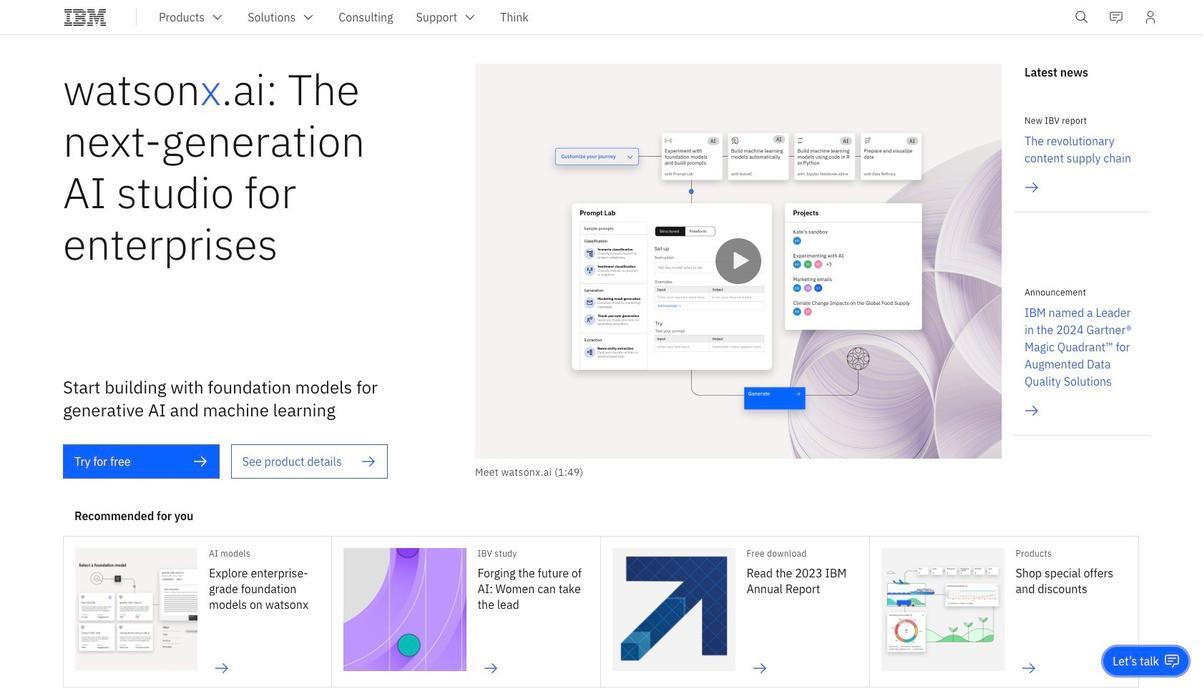 Task type: vqa. For each thing, say whether or not it's contained in the screenshot.
Let's talk element
yes



Task type: locate. For each thing, give the bounding box(es) containing it.
let's talk element
[[1113, 654, 1160, 669]]



